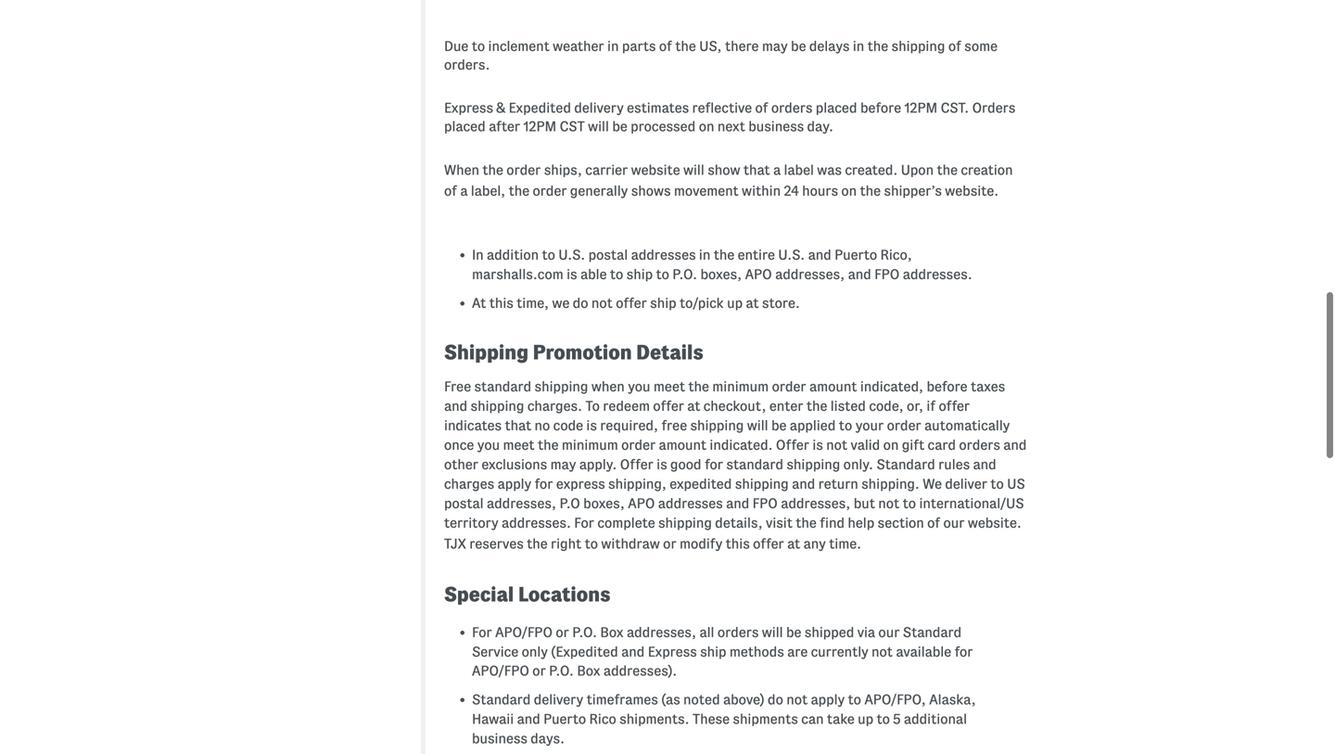 Task type: locate. For each thing, give the bounding box(es) containing it.
at
[[746, 295, 759, 311], [688, 398, 701, 413], [788, 536, 801, 551]]

ship left to/pick
[[650, 295, 677, 311]]

this
[[489, 295, 514, 311], [726, 536, 750, 551]]

store.
[[762, 295, 800, 311]]

addresses up at this time, we do not offer ship to/pick up at store.
[[631, 247, 696, 262]]

0 horizontal spatial placed
[[444, 119, 486, 134]]

but
[[854, 496, 875, 511]]

apply up take
[[811, 692, 845, 707]]

&
[[497, 100, 506, 115]]

may right there
[[762, 38, 788, 54]]

before up if
[[927, 379, 968, 394]]

meet
[[654, 379, 685, 394], [503, 437, 535, 452]]

find
[[820, 515, 845, 530]]

due to inclement weather in parts of the us, there may be delays in the shipping of some orders.
[[444, 38, 998, 72]]

0 horizontal spatial postal
[[444, 496, 484, 511]]

in right delays
[[853, 38, 865, 54]]

will up methods
[[762, 624, 783, 640]]

12pm left cst.
[[905, 100, 938, 115]]

no
[[535, 418, 550, 433]]

1 vertical spatial boxes,
[[584, 496, 625, 511]]

1 vertical spatial postal
[[444, 496, 484, 511]]

postal inside free standard shipping when you meet the minimum order amount indicated, before taxes and shipping charges. to redeem offer at checkout, enter the listed code, or, if offer indicates that no code is required, free shipping will be applied to your order automatically once you meet the minimum order amount indicated. offer is not valid on gift card orders and other exclusions may apply. offer is good for standard shipping only. standard rules and charges apply for express shipping, expedited shipping and return shipping. we deliver to us postal addresses, p.o boxes, apo addresses and fpo addresses, but not to international/us territory addresses. for complete shipping details, visit the find help section of our website. tjx reserves the right to withdraw or modify this offer at any time.
[[444, 496, 484, 511]]

1 horizontal spatial puerto
[[835, 247, 878, 262]]

1 vertical spatial orders
[[959, 437, 1001, 452]]

2 horizontal spatial for
[[955, 644, 973, 659]]

1 horizontal spatial apo
[[745, 267, 772, 282]]

us,
[[699, 38, 722, 54]]

shipper's
[[884, 183, 942, 198]]

a left label
[[773, 162, 781, 177]]

these
[[693, 712, 730, 727]]

0 horizontal spatial up
[[727, 295, 743, 311]]

before
[[861, 100, 902, 115], [927, 379, 968, 394]]

website. inside free standard shipping when you meet the minimum order amount indicated, before taxes and shipping charges. to redeem offer at checkout, enter the listed code, or, if offer indicates that no code is required, free shipping will be applied to your order automatically once you meet the minimum order amount indicated. offer is not valid on gift card orders and other exclusions may apply. offer is good for standard shipping only. standard rules and charges apply for express shipping, expedited shipping and return shipping. we deliver to us postal addresses, p.o boxes, apo addresses and fpo addresses, but not to international/us territory addresses. for complete shipping details, visit the find help section of our website. tjx reserves the right to withdraw or modify this offer at any time.
[[968, 515, 1022, 530]]

0 vertical spatial 12pm
[[905, 100, 938, 115]]

addresses, down 'exclusions'
[[487, 496, 557, 511]]

0 vertical spatial amount
[[810, 379, 857, 394]]

0 horizontal spatial express
[[444, 100, 493, 115]]

order up enter
[[772, 379, 807, 394]]

indicated.
[[710, 437, 773, 452]]

special locations
[[444, 583, 611, 605]]

2 vertical spatial orders
[[718, 624, 759, 640]]

on down the 'was'
[[842, 183, 857, 198]]

0 horizontal spatial orders
[[718, 624, 759, 640]]

that left no
[[505, 418, 532, 433]]

that up within
[[744, 162, 770, 177]]

2 vertical spatial at
[[788, 536, 801, 551]]

this down details,
[[726, 536, 750, 551]]

orders inside free standard shipping when you meet the minimum order amount indicated, before taxes and shipping charges. to redeem offer at checkout, enter the listed code, or, if offer indicates that no code is required, free shipping will be applied to your order automatically once you meet the minimum order amount indicated. offer is not valid on gift card orders and other exclusions may apply. offer is good for standard shipping only. standard rules and charges apply for express shipping, expedited shipping and return shipping. we deliver to us postal addresses, p.o boxes, apo addresses and fpo addresses, but not to international/us territory addresses. for complete shipping details, visit the find help section of our website. tjx reserves the right to withdraw or modify this offer at any time.
[[959, 437, 1001, 452]]

1 horizontal spatial up
[[858, 712, 874, 727]]

do up shipments
[[768, 692, 784, 707]]

0 horizontal spatial a
[[460, 183, 468, 198]]

addresses inside free standard shipping when you meet the minimum order amount indicated, before taxes and shipping charges. to redeem offer at checkout, enter the listed code, or, if offer indicates that no code is required, free shipping will be applied to your order automatically once you meet the minimum order amount indicated. offer is not valid on gift card orders and other exclusions may apply. offer is good for standard shipping only. standard rules and charges apply for express shipping, expedited shipping and return shipping. we deliver to us postal addresses, p.o boxes, apo addresses and fpo addresses, but not to international/us territory addresses. for complete shipping details, visit the find help section of our website. tjx reserves the right to withdraw or modify this offer at any time.
[[658, 496, 723, 511]]

of right parts
[[659, 38, 672, 54]]

not down the shipping.
[[879, 496, 900, 511]]

delivery up days.
[[534, 692, 584, 707]]

of right reflective
[[755, 100, 768, 115]]

is down applied at the bottom of page
[[813, 437, 823, 452]]

shipments
[[733, 712, 798, 727]]

0 vertical spatial on
[[699, 119, 715, 134]]

may
[[762, 38, 788, 54], [551, 457, 576, 472]]

1 vertical spatial delivery
[[534, 692, 584, 707]]

orders.
[[444, 57, 490, 72]]

box down (expedited
[[577, 663, 601, 679]]

there
[[725, 38, 759, 54]]

1 vertical spatial business
[[472, 731, 528, 746]]

apo down entire
[[745, 267, 772, 282]]

due
[[444, 38, 469, 54]]

via
[[858, 624, 876, 640]]

not down via
[[872, 644, 893, 659]]

be down estimates
[[612, 119, 628, 134]]

0 horizontal spatial for
[[472, 624, 492, 640]]

will inside free standard shipping when you meet the minimum order amount indicated, before taxes and shipping charges. to redeem offer at checkout, enter the listed code, or, if offer indicates that no code is required, free shipping will be applied to your order automatically once you meet the minimum order amount indicated. offer is not valid on gift card orders and other exclusions may apply. offer is good for standard shipping only. standard rules and charges apply for express shipping, expedited shipping and return shipping. we deliver to us postal addresses, p.o boxes, apo addresses and fpo addresses, but not to international/us territory addresses. for complete shipping details, visit the find help section of our website. tjx reserves the right to withdraw or modify this offer at any time.
[[747, 418, 768, 433]]

0 vertical spatial website.
[[945, 183, 999, 198]]

for down p.o
[[574, 515, 594, 530]]

or left modify
[[663, 536, 677, 551]]

standard up hawaii
[[472, 692, 531, 707]]

withdraw
[[601, 536, 660, 551]]

addresses inside in addition to u.s. postal addresses in the entire u.s. and puerto rico, marshalls.com is able to ship to p.o. boxes, apo addresses, and fpo addresses.
[[631, 247, 696, 262]]

in
[[607, 38, 619, 54], [853, 38, 865, 54], [699, 247, 711, 262]]

0 vertical spatial apo
[[745, 267, 772, 282]]

1 horizontal spatial express
[[648, 644, 697, 659]]

orders down automatically
[[959, 437, 1001, 452]]

is left able on the left top of the page
[[567, 267, 577, 282]]

offer
[[616, 295, 647, 311], [653, 398, 684, 413], [939, 398, 970, 413], [753, 536, 784, 551]]

0 vertical spatial puerto
[[835, 247, 878, 262]]

shipping down checkout,
[[690, 418, 744, 433]]

2 vertical spatial standard
[[472, 692, 531, 707]]

processed
[[631, 119, 696, 134]]

postal up able on the left top of the page
[[589, 247, 628, 262]]

before up created. on the top of the page
[[861, 100, 902, 115]]

offer right if
[[939, 398, 970, 413]]

of inside free standard shipping when you meet the minimum order amount indicated, before taxes and shipping charges. to redeem offer at checkout, enter the listed code, or, if offer indicates that no code is required, free shipping will be applied to your order automatically once you meet the minimum order amount indicated. offer is not valid on gift card orders and other exclusions may apply. offer is good for standard shipping only. standard rules and charges apply for express shipping, expedited shipping and return shipping. we deliver to us postal addresses, p.o boxes, apo addresses and fpo addresses, but not to international/us territory addresses. for complete shipping details, visit the find help section of our website. tjx reserves the right to withdraw or modify this offer at any time.
[[928, 515, 941, 530]]

amount up listed
[[810, 379, 857, 394]]

1 horizontal spatial you
[[628, 379, 651, 394]]

0 vertical spatial up
[[727, 295, 743, 311]]

at left store.
[[746, 295, 759, 311]]

apo inside free standard shipping when you meet the minimum order amount indicated, before taxes and shipping charges. to redeem offer at checkout, enter the listed code, or, if offer indicates that no code is required, free shipping will be applied to your order automatically once you meet the minimum order amount indicated. offer is not valid on gift card orders and other exclusions may apply. offer is good for standard shipping only. standard rules and charges apply for express shipping, expedited shipping and return shipping. we deliver to us postal addresses, p.o boxes, apo addresses and fpo addresses, but not to international/us territory addresses. for complete shipping details, visit the find help section of our website. tjx reserves the right to withdraw or modify this offer at any time.
[[628, 496, 655, 511]]

1 horizontal spatial boxes,
[[701, 267, 742, 282]]

in left parts
[[607, 38, 619, 54]]

amount up good
[[659, 437, 707, 452]]

meet down details
[[654, 379, 685, 394]]

order down ships,
[[533, 183, 567, 198]]

offer
[[776, 437, 810, 452], [620, 457, 654, 472]]

be
[[791, 38, 806, 54], [612, 119, 628, 134], [772, 418, 787, 433], [786, 624, 802, 640]]

postal
[[589, 247, 628, 262], [444, 496, 484, 511]]

p.o
[[560, 496, 580, 511]]

be up are
[[786, 624, 802, 640]]

addresses, up store.
[[775, 267, 845, 282]]

0 horizontal spatial puerto
[[544, 712, 586, 727]]

show
[[708, 162, 741, 177]]

the inside in addition to u.s. postal addresses in the entire u.s. and puerto rico, marshalls.com is able to ship to p.o. boxes, apo addresses, and fpo addresses.
[[714, 247, 735, 262]]

fpo
[[875, 267, 900, 282], [753, 496, 778, 511]]

on
[[699, 119, 715, 134], [842, 183, 857, 198], [884, 437, 899, 452]]

not inside for apo/fpo or p.o. box addresses, all orders will be shipped via our standard service only (expedited and express ship methods are currently not available for apo/fpo or p.o. box addresses).
[[872, 644, 893, 659]]

0 vertical spatial at
[[746, 295, 759, 311]]

carrier
[[585, 162, 628, 177]]

1 vertical spatial express
[[648, 644, 697, 659]]

may up express
[[551, 457, 576, 472]]

1 horizontal spatial this
[[726, 536, 750, 551]]

before inside express & expedited delivery estimates reflective of orders placed before 12pm cst. orders placed after 12pm cst will be processed on next business day.
[[861, 100, 902, 115]]

1 horizontal spatial at
[[746, 295, 759, 311]]

0 vertical spatial a
[[773, 162, 781, 177]]

12pm
[[905, 100, 938, 115], [524, 119, 557, 134]]

business
[[749, 119, 804, 134], [472, 731, 528, 746]]

and inside for apo/fpo or p.o. box addresses, all orders will be shipped via our standard service only (expedited and express ship methods are currently not available for apo/fpo or p.o. box addresses).
[[622, 644, 645, 659]]

0 vertical spatial this
[[489, 295, 514, 311]]

1 horizontal spatial do
[[768, 692, 784, 707]]

1 horizontal spatial before
[[927, 379, 968, 394]]

addresses down expedited
[[658, 496, 723, 511]]

checkout,
[[704, 398, 767, 413]]

1 horizontal spatial for
[[705, 457, 723, 472]]

expedited
[[509, 100, 571, 115]]

cst.
[[941, 100, 969, 115]]

in addition to u.s. postal addresses in the entire u.s. and puerto rico, marshalls.com is able to ship to p.o. boxes, apo addresses, and fpo addresses.
[[472, 247, 973, 282]]

0 horizontal spatial our
[[879, 624, 900, 640]]

standard down 'gift'
[[877, 457, 936, 472]]

boxes,
[[701, 267, 742, 282], [584, 496, 625, 511]]

of inside when the order ships, carrier website will show that a label was created. upon the creation of a label, the order generally shows movement within 24 hours on the shipper's website.
[[444, 183, 457, 198]]

website.
[[945, 183, 999, 198], [968, 515, 1022, 530]]

p.o.
[[673, 267, 698, 282], [572, 624, 597, 640], [549, 663, 574, 679]]

0 vertical spatial minimum
[[713, 379, 769, 394]]

0 horizontal spatial meet
[[503, 437, 535, 452]]

1 vertical spatial addresses
[[658, 496, 723, 511]]

able
[[581, 267, 607, 282]]

u.s. right entire
[[778, 247, 805, 262]]

0 vertical spatial p.o.
[[673, 267, 698, 282]]

ship down all at right bottom
[[700, 644, 727, 659]]

only.
[[844, 457, 874, 472]]

1 u.s. from the left
[[559, 247, 585, 262]]

shipping,
[[608, 476, 667, 491]]

on down reflective
[[699, 119, 715, 134]]

to
[[586, 398, 600, 413]]

0 vertical spatial for
[[574, 515, 594, 530]]

to up orders.
[[472, 38, 485, 54]]

addresses
[[631, 247, 696, 262], [658, 496, 723, 511]]

listed
[[831, 398, 866, 413]]

apo inside in addition to u.s. postal addresses in the entire u.s. and puerto rico, marshalls.com is able to ship to p.o. boxes, apo addresses, and fpo addresses.
[[745, 267, 772, 282]]

0 vertical spatial boxes,
[[701, 267, 742, 282]]

business down hawaii
[[472, 731, 528, 746]]

orders up methods
[[718, 624, 759, 640]]

fpo up visit
[[753, 496, 778, 511]]

was
[[817, 162, 842, 177]]

addresses).
[[604, 663, 677, 679]]

12pm down expedited
[[524, 119, 557, 134]]

2 horizontal spatial on
[[884, 437, 899, 452]]

for
[[705, 457, 723, 472], [535, 476, 553, 491], [955, 644, 973, 659]]

1 vertical spatial apo/fpo
[[472, 663, 530, 679]]

boxes, inside free standard shipping when you meet the minimum order amount indicated, before taxes and shipping charges. to redeem offer at checkout, enter the listed code, or, if offer indicates that no code is required, free shipping will be applied to your order automatically once you meet the minimum order amount indicated. offer is not valid on gift card orders and other exclusions may apply. offer is good for standard shipping only. standard rules and charges apply for express shipping, expedited shipping and return shipping. we deliver to us postal addresses, p.o boxes, apo addresses and fpo addresses, but not to international/us territory addresses. for complete shipping details, visit the find help section of our website. tjx reserves the right to withdraw or modify this offer at any time.
[[584, 496, 625, 511]]

1 vertical spatial for
[[472, 624, 492, 640]]

and inside standard delivery timeframes (as noted above) do not apply to apo/fpo, alaska, hawaii and puerto rico shipments. these shipments can take up to 5 additional business days.
[[517, 712, 540, 727]]

1 vertical spatial apply
[[811, 692, 845, 707]]

0 vertical spatial for
[[705, 457, 723, 472]]

0 vertical spatial meet
[[654, 379, 685, 394]]

0 vertical spatial addresses
[[631, 247, 696, 262]]

apo
[[745, 267, 772, 282], [628, 496, 655, 511]]

2 vertical spatial on
[[884, 437, 899, 452]]

1 horizontal spatial addresses.
[[903, 267, 973, 282]]

details,
[[715, 515, 763, 530]]

2 u.s. from the left
[[778, 247, 805, 262]]

2 vertical spatial ship
[[700, 644, 727, 659]]

1 vertical spatial our
[[879, 624, 900, 640]]

express
[[556, 476, 605, 491]]

placed left after at the left top
[[444, 119, 486, 134]]

that inside when the order ships, carrier website will show that a label was created. upon the creation of a label, the order generally shows movement within 24 hours on the shipper's website.
[[744, 162, 770, 177]]

orders up day.
[[772, 100, 813, 115]]

p.o. up to/pick
[[673, 267, 698, 282]]

0 horizontal spatial fpo
[[753, 496, 778, 511]]

for up service at the left bottom of the page
[[472, 624, 492, 640]]

you up redeem
[[628, 379, 651, 394]]

puerto inside in addition to u.s. postal addresses in the entire u.s. and puerto rico, marshalls.com is able to ship to p.o. boxes, apo addresses, and fpo addresses.
[[835, 247, 878, 262]]

in up to/pick
[[699, 247, 711, 262]]

for right available
[[955, 644, 973, 659]]

international/us
[[920, 496, 1024, 511]]

0 vertical spatial placed
[[816, 100, 858, 115]]

for up expedited
[[705, 457, 723, 472]]

promotion
[[533, 341, 632, 363]]

shipping
[[892, 38, 945, 54], [535, 379, 588, 394], [471, 398, 524, 413], [690, 418, 744, 433], [787, 457, 841, 472], [735, 476, 789, 491], [659, 515, 712, 530]]

0 vertical spatial postal
[[589, 247, 628, 262]]

puerto up days.
[[544, 712, 586, 727]]

1 horizontal spatial postal
[[589, 247, 628, 262]]

1 horizontal spatial business
[[749, 119, 804, 134]]

code
[[553, 418, 583, 433]]

1 horizontal spatial amount
[[810, 379, 857, 394]]

is
[[567, 267, 577, 282], [587, 418, 597, 433], [813, 437, 823, 452], [657, 457, 667, 472]]

box up (expedited
[[600, 624, 624, 640]]

on inside express & expedited delivery estimates reflective of orders placed before 12pm cst. orders placed after 12pm cst will be processed on next business day.
[[699, 119, 715, 134]]

orders inside express & expedited delivery estimates reflective of orders placed before 12pm cst. orders placed after 12pm cst will be processed on next business day.
[[772, 100, 813, 115]]

a
[[773, 162, 781, 177], [460, 183, 468, 198]]

addresses, up addresses).
[[627, 624, 697, 640]]

1 vertical spatial box
[[577, 663, 601, 679]]

exclusions
[[482, 457, 547, 472]]

1 vertical spatial fpo
[[753, 496, 778, 511]]

on inside when the order ships, carrier website will show that a label was created. upon the creation of a label, the order generally shows movement within 24 hours on the shipper's website.
[[842, 183, 857, 198]]

1 vertical spatial this
[[726, 536, 750, 551]]

you down indicates
[[477, 437, 500, 452]]

1 horizontal spatial or
[[556, 624, 569, 640]]

offer up shipping,
[[620, 457, 654, 472]]

0 vertical spatial orders
[[772, 100, 813, 115]]

0 vertical spatial ship
[[627, 267, 653, 282]]

placed
[[816, 100, 858, 115], [444, 119, 486, 134]]

or inside free standard shipping when you meet the minimum order amount indicated, before taxes and shipping charges. to redeem offer at checkout, enter the listed code, or, if offer indicates that no code is required, free shipping will be applied to your order automatically once you meet the minimum order amount indicated. offer is not valid on gift card orders and other exclusions may apply. offer is good for standard shipping only. standard rules and charges apply for express shipping, expedited shipping and return shipping. we deliver to us postal addresses, p.o boxes, apo addresses and fpo addresses, but not to international/us territory addresses. for complete shipping details, visit the find help section of our website. tjx reserves the right to withdraw or modify this offer at any time.
[[663, 536, 677, 551]]

fpo inside in addition to u.s. postal addresses in the entire u.s. and puerto rico, marshalls.com is able to ship to p.o. boxes, apo addresses, and fpo addresses.
[[875, 267, 900, 282]]

orders inside for apo/fpo or p.o. box addresses, all orders will be shipped via our standard service only (expedited and express ship methods are currently not available for apo/fpo or p.o. box addresses).
[[718, 624, 759, 640]]

1 horizontal spatial our
[[944, 515, 965, 530]]

0 horizontal spatial this
[[489, 295, 514, 311]]

in
[[472, 247, 484, 262]]

1 vertical spatial a
[[460, 183, 468, 198]]

offer down applied at the bottom of page
[[776, 437, 810, 452]]

0 vertical spatial express
[[444, 100, 493, 115]]

apo down shipping,
[[628, 496, 655, 511]]

1 horizontal spatial fpo
[[875, 267, 900, 282]]

1 horizontal spatial standard
[[726, 457, 784, 472]]

before inside free standard shipping when you meet the minimum order amount indicated, before taxes and shipping charges. to redeem offer at checkout, enter the listed code, or, if offer indicates that no code is required, free shipping will be applied to your order automatically once you meet the minimum order amount indicated. offer is not valid on gift card orders and other exclusions may apply. offer is good for standard shipping only. standard rules and charges apply for express shipping, expedited shipping and return shipping. we deliver to us postal addresses, p.o boxes, apo addresses and fpo addresses, but not to international/us territory addresses. for complete shipping details, visit the find help section of our website. tjx reserves the right to withdraw or modify this offer at any time.
[[927, 379, 968, 394]]

be down enter
[[772, 418, 787, 433]]

delivery inside standard delivery timeframes (as noted above) do not apply to apo/fpo, alaska, hawaii and puerto rico shipments. these shipments can take up to 5 additional business days.
[[534, 692, 584, 707]]

to right right
[[585, 536, 598, 551]]

after
[[489, 119, 520, 134]]

0 horizontal spatial that
[[505, 418, 532, 433]]

1 vertical spatial placed
[[444, 119, 486, 134]]

not
[[592, 295, 613, 311], [827, 437, 848, 452], [879, 496, 900, 511], [872, 644, 893, 659], [787, 692, 808, 707]]

do right we
[[573, 295, 588, 311]]

shipping inside due to inclement weather in parts of the us, there may be delays in the shipping of some orders.
[[892, 38, 945, 54]]

addresses.
[[903, 267, 973, 282], [502, 515, 571, 530]]

2 horizontal spatial in
[[853, 38, 865, 54]]

placed up day.
[[816, 100, 858, 115]]

delivery up cst
[[574, 100, 624, 115]]

apply inside standard delivery timeframes (as noted above) do not apply to apo/fpo, alaska, hawaii and puerto rico shipments. these shipments can take up to 5 additional business days.
[[811, 692, 845, 707]]

for inside for apo/fpo or p.o. box addresses, all orders will be shipped via our standard service only (expedited and express ship methods are currently not available for apo/fpo or p.o. box addresses).
[[472, 624, 492, 640]]

that
[[744, 162, 770, 177], [505, 418, 532, 433]]

will up "movement"
[[684, 162, 705, 177]]

the up checkout,
[[689, 379, 709, 394]]

of down "when"
[[444, 183, 457, 198]]

be inside due to inclement weather in parts of the us, there may be delays in the shipping of some orders.
[[791, 38, 806, 54]]

1 vertical spatial do
[[768, 692, 784, 707]]

to left 5
[[877, 712, 890, 727]]

apo/fpo
[[495, 624, 553, 640], [472, 663, 530, 679]]

the down no
[[538, 437, 559, 452]]

fpo inside free standard shipping when you meet the minimum order amount indicated, before taxes and shipping charges. to redeem offer at checkout, enter the listed code, or, if offer indicates that no code is required, free shipping will be applied to your order automatically once you meet the minimum order amount indicated. offer is not valid on gift card orders and other exclusions may apply. offer is good for standard shipping only. standard rules and charges apply for express shipping, expedited shipping and return shipping. we deliver to us postal addresses, p.o boxes, apo addresses and fpo addresses, but not to international/us territory addresses. for complete shipping details, visit the find help section of our website. tjx reserves the right to withdraw or modify this offer at any time.
[[753, 496, 778, 511]]

free standard shipping when you meet the minimum order amount indicated, before taxes and shipping charges. to redeem offer at checkout, enter the listed code, or, if offer indicates that no code is required, free shipping will be applied to your order automatically once you meet the minimum order amount indicated. offer is not valid on gift card orders and other exclusions may apply. offer is good for standard shipping only. standard rules and charges apply for express shipping, expedited shipping and return shipping. we deliver to us postal addresses, p.o boxes, apo addresses and fpo addresses, but not to international/us territory addresses. for complete shipping details, visit the find help section of our website. tjx reserves the right to withdraw or modify this offer at any time.
[[444, 379, 1027, 551]]

1 horizontal spatial a
[[773, 162, 781, 177]]

0 horizontal spatial offer
[[620, 457, 654, 472]]

time,
[[517, 295, 549, 311]]

postal down charges
[[444, 496, 484, 511]]

1 vertical spatial website.
[[968, 515, 1022, 530]]

0 horizontal spatial you
[[477, 437, 500, 452]]

service
[[472, 644, 519, 659]]

of inside express & expedited delivery estimates reflective of orders placed before 12pm cst. orders placed after 12pm cst will be processed on next business day.
[[755, 100, 768, 115]]

right
[[551, 536, 582, 551]]

offer down visit
[[753, 536, 784, 551]]

or down the only
[[533, 663, 546, 679]]

be left delays
[[791, 38, 806, 54]]

up right take
[[858, 712, 874, 727]]

1 horizontal spatial orders
[[772, 100, 813, 115]]

1 vertical spatial on
[[842, 183, 857, 198]]

express up addresses).
[[648, 644, 697, 659]]

1 vertical spatial that
[[505, 418, 532, 433]]

your
[[856, 418, 884, 433]]

addresses, inside for apo/fpo or p.o. box addresses, all orders will be shipped via our standard service only (expedited and express ship methods are currently not available for apo/fpo or p.o. box addresses).
[[627, 624, 697, 640]]

2 horizontal spatial or
[[663, 536, 677, 551]]

to right the addition
[[542, 247, 555, 262]]

required,
[[600, 418, 659, 433]]

apply down 'exclusions'
[[498, 476, 532, 491]]

offer up details
[[616, 295, 647, 311]]

0 horizontal spatial amount
[[659, 437, 707, 452]]

apo/fpo down service at the left bottom of the page
[[472, 663, 530, 679]]

0 vertical spatial standard
[[474, 379, 532, 394]]

0 horizontal spatial boxes,
[[584, 496, 625, 511]]

will inside for apo/fpo or p.o. box addresses, all orders will be shipped via our standard service only (expedited and express ship methods are currently not available for apo/fpo or p.o. box addresses).
[[762, 624, 783, 640]]

apply
[[498, 476, 532, 491], [811, 692, 845, 707]]

1 vertical spatial up
[[858, 712, 874, 727]]

do
[[573, 295, 588, 311], [768, 692, 784, 707]]

on inside free standard shipping when you meet the minimum order amount indicated, before taxes and shipping charges. to redeem offer at checkout, enter the listed code, or, if offer indicates that no code is required, free shipping will be applied to your order automatically once you meet the minimum order amount indicated. offer is not valid on gift card orders and other exclusions may apply. offer is good for standard shipping only. standard rules and charges apply for express shipping, expedited shipping and return shipping. we deliver to us postal addresses, p.o boxes, apo addresses and fpo addresses, but not to international/us territory addresses. for complete shipping details, visit the find help section of our website. tjx reserves the right to withdraw or modify this offer at any time.
[[884, 437, 899, 452]]

apply inside free standard shipping when you meet the minimum order amount indicated, before taxes and shipping charges. to redeem offer at checkout, enter the listed code, or, if offer indicates that no code is required, free shipping will be applied to your order automatically once you meet the minimum order amount indicated. offer is not valid on gift card orders and other exclusions may apply. offer is good for standard shipping only. standard rules and charges apply for express shipping, expedited shipping and return shipping. we deliver to us postal addresses, p.o boxes, apo addresses and fpo addresses, but not to international/us territory addresses. for complete shipping details, visit the find help section of our website. tjx reserves the right to withdraw or modify this offer at any time.
[[498, 476, 532, 491]]

puerto
[[835, 247, 878, 262], [544, 712, 586, 727]]

orders for not
[[718, 624, 759, 640]]



Task type: vqa. For each thing, say whether or not it's contained in the screenshot.
marquee on the top
no



Task type: describe. For each thing, give the bounding box(es) containing it.
0 vertical spatial offer
[[776, 437, 810, 452]]

the up any
[[796, 515, 817, 530]]

1 horizontal spatial meet
[[654, 379, 685, 394]]

puerto inside standard delivery timeframes (as noted above) do not apply to apo/fpo, alaska, hawaii and puerto rico shipments. these shipments can take up to 5 additional business days.
[[544, 712, 586, 727]]

help
[[848, 515, 875, 530]]

order left ships,
[[507, 162, 541, 177]]

be inside for apo/fpo or p.o. box addresses, all orders will be shipped via our standard service only (expedited and express ship methods are currently not available for apo/fpo or p.o. box addresses).
[[786, 624, 802, 640]]

inclement
[[488, 38, 550, 54]]

shipping up visit
[[735, 476, 789, 491]]

the left right
[[527, 536, 548, 551]]

free
[[662, 418, 687, 433]]

1 horizontal spatial 12pm
[[905, 100, 938, 115]]

when the order ships, carrier website will show that a label was created. upon the creation of a label, the order generally shows movement within 24 hours on the shipper's website.
[[444, 162, 1013, 198]]

the up applied at the bottom of page
[[807, 398, 828, 413]]

generally
[[570, 183, 628, 198]]

addresses. inside free standard shipping when you meet the minimum order amount indicated, before taxes and shipping charges. to redeem offer at checkout, enter the listed code, or, if offer indicates that no code is required, free shipping will be applied to your order automatically once you meet the minimum order amount indicated. offer is not valid on gift card orders and other exclusions may apply. offer is good for standard shipping only. standard rules and charges apply for express shipping, expedited shipping and return shipping. we deliver to us postal addresses, p.o boxes, apo addresses and fpo addresses, but not to international/us territory addresses. for complete shipping details, visit the find help section of our website. tjx reserves the right to withdraw or modify this offer at any time.
[[502, 515, 571, 530]]

1 horizontal spatial minimum
[[713, 379, 769, 394]]

standard inside for apo/fpo or p.o. box addresses, all orders will be shipped via our standard service only (expedited and express ship methods are currently not available for apo/fpo or p.o. box addresses).
[[903, 624, 962, 640]]

shipping up indicates
[[471, 398, 524, 413]]

rico
[[589, 712, 617, 727]]

marshalls.com
[[472, 267, 564, 282]]

this inside free standard shipping when you meet the minimum order amount indicated, before taxes and shipping charges. to redeem offer at checkout, enter the listed code, or, if offer indicates that no code is required, free shipping will be applied to your order automatically once you meet the minimum order amount indicated. offer is not valid on gift card orders and other exclusions may apply. offer is good for standard shipping only. standard rules and charges apply for express shipping, expedited shipping and return shipping. we deliver to us postal addresses, p.o boxes, apo addresses and fpo addresses, but not to international/us territory addresses. for complete shipping details, visit the find help section of our website. tjx reserves the right to withdraw or modify this offer at any time.
[[726, 536, 750, 551]]

shipping up return
[[787, 457, 841, 472]]

our inside for apo/fpo or p.o. box addresses, all orders will be shipped via our standard service only (expedited and express ship methods are currently not available for apo/fpo or p.o. box addresses).
[[879, 624, 900, 640]]

ship inside for apo/fpo or p.o. box addresses, all orders will be shipped via our standard service only (expedited and express ship methods are currently not available for apo/fpo or p.o. box addresses).
[[700, 644, 727, 659]]

valid
[[851, 437, 880, 452]]

free
[[444, 379, 471, 394]]

standard delivery timeframes (as noted above) do not apply to apo/fpo, alaska, hawaii and puerto rico shipments. these shipments can take up to 5 additional business days.
[[472, 692, 976, 746]]

orders for day.
[[772, 100, 813, 115]]

may inside free standard shipping when you meet the minimum order amount indicated, before taxes and shipping charges. to redeem offer at checkout, enter the listed code, or, if offer indicates that no code is required, free shipping will be applied to your order automatically once you meet the minimum order amount indicated. offer is not valid on gift card orders and other exclusions may apply. offer is good for standard shipping only. standard rules and charges apply for express shipping, expedited shipping and return shipping. we deliver to us postal addresses, p.o boxes, apo addresses and fpo addresses, but not to international/us territory addresses. for complete shipping details, visit the find help section of our website. tjx reserves the right to withdraw or modify this offer at any time.
[[551, 457, 576, 472]]

will inside express & expedited delivery estimates reflective of orders placed before 12pm cst. orders placed after 12pm cst will be processed on next business day.
[[588, 119, 609, 134]]

the right the label,
[[509, 183, 530, 198]]

to left us
[[991, 476, 1004, 491]]

addresses, inside in addition to u.s. postal addresses in the entire u.s. and puerto rico, marshalls.com is able to ship to p.o. boxes, apo addresses, and fpo addresses.
[[775, 267, 845, 282]]

are
[[788, 644, 808, 659]]

2 horizontal spatial at
[[788, 536, 801, 551]]

modify
[[680, 536, 723, 551]]

1 horizontal spatial placed
[[816, 100, 858, 115]]

delays
[[810, 38, 850, 54]]

express inside for apo/fpo or p.o. box addresses, all orders will be shipped via our standard service only (expedited and express ship methods are currently not available for apo/fpo or p.o. box addresses).
[[648, 644, 697, 659]]

business inside standard delivery timeframes (as noted above) do not apply to apo/fpo, alaska, hawaii and puerto rico shipments. these shipments can take up to 5 additional business days.
[[472, 731, 528, 746]]

0 horizontal spatial minimum
[[562, 437, 618, 452]]

or,
[[907, 398, 924, 413]]

territory
[[444, 515, 499, 530]]

addresses, up find
[[781, 496, 851, 511]]

shipping.
[[862, 476, 920, 491]]

do inside standard delivery timeframes (as noted above) do not apply to apo/fpo, alaska, hawaii and puerto rico shipments. these shipments can take up to 5 additional business days.
[[768, 692, 784, 707]]

indicated,
[[861, 379, 924, 394]]

1 vertical spatial meet
[[503, 437, 535, 452]]

5
[[893, 712, 901, 727]]

the down created. on the top of the page
[[860, 183, 881, 198]]

alaska,
[[930, 692, 976, 707]]

creation
[[961, 162, 1013, 177]]

noted
[[684, 692, 720, 707]]

p.o. inside in addition to u.s. postal addresses in the entire u.s. and puerto rico, marshalls.com is able to ship to p.o. boxes, apo addresses, and fpo addresses.
[[673, 267, 698, 282]]

any
[[804, 536, 826, 551]]

created.
[[845, 162, 898, 177]]

in inside in addition to u.s. postal addresses in the entire u.s. and puerto rico, marshalls.com is able to ship to p.o. boxes, apo addresses, and fpo addresses.
[[699, 247, 711, 262]]

shipping up charges.
[[535, 379, 588, 394]]

timeframes
[[587, 692, 658, 707]]

offer up free
[[653, 398, 684, 413]]

reflective
[[692, 100, 752, 115]]

express inside express & expedited delivery estimates reflective of orders placed before 12pm cst. orders placed after 12pm cst will be processed on next business day.
[[444, 100, 493, 115]]

that inside free standard shipping when you meet the minimum order amount indicated, before taxes and shipping charges. to redeem offer at checkout, enter the listed code, or, if offer indicates that no code is required, free shipping will be applied to your order automatically once you meet the minimum order amount indicated. offer is not valid on gift card orders and other exclusions may apply. offer is good for standard shipping only. standard rules and charges apply for express shipping, expedited shipping and return shipping. we deliver to us postal addresses, p.o boxes, apo addresses and fpo addresses, but not to international/us territory addresses. for complete shipping details, visit the find help section of our website. tjx reserves the right to withdraw or modify this offer at any time.
[[505, 418, 532, 433]]

up inside standard delivery timeframes (as noted above) do not apply to apo/fpo, alaska, hawaii and puerto rico shipments. these shipments can take up to 5 additional business days.
[[858, 712, 874, 727]]

card
[[928, 437, 956, 452]]

only
[[522, 644, 548, 659]]

above)
[[723, 692, 765, 707]]

the up the label,
[[483, 162, 504, 177]]

to up section
[[903, 496, 916, 511]]

deliver
[[945, 476, 988, 491]]

addition
[[487, 247, 539, 262]]

at this time, we do not offer ship to/pick up at store.
[[472, 295, 800, 311]]

for inside free standard shipping when you meet the minimum order amount indicated, before taxes and shipping charges. to redeem offer at checkout, enter the listed code, or, if offer indicates that no code is required, free shipping will be applied to your order automatically once you meet the minimum order amount indicated. offer is not valid on gift card orders and other exclusions may apply. offer is good for standard shipping only. standard rules and charges apply for express shipping, expedited shipping and return shipping. we deliver to us postal addresses, p.o boxes, apo addresses and fpo addresses, but not to international/us territory addresses. for complete shipping details, visit the find help section of our website. tjx reserves the right to withdraw or modify this offer at any time.
[[574, 515, 594, 530]]

0 horizontal spatial in
[[607, 38, 619, 54]]

order down required,
[[622, 437, 656, 452]]

website. inside when the order ships, carrier website will show that a label was created. upon the creation of a label, the order generally shows movement within 24 hours on the shipper's website.
[[945, 183, 999, 198]]

redeem
[[603, 398, 650, 413]]

delivery inside express & expedited delivery estimates reflective of orders placed before 12pm cst. orders placed after 12pm cst will be processed on next business day.
[[574, 100, 624, 115]]

next
[[718, 119, 746, 134]]

0 vertical spatial apo/fpo
[[495, 624, 553, 640]]

1 vertical spatial ship
[[650, 295, 677, 311]]

standard inside free standard shipping when you meet the minimum order amount indicated, before taxes and shipping charges. to redeem offer at checkout, enter the listed code, or, if offer indicates that no code is required, free shipping will be applied to your order automatically once you meet the minimum order amount indicated. offer is not valid on gift card orders and other exclusions may apply. offer is good for standard shipping only. standard rules and charges apply for express shipping, expedited shipping and return shipping. we deliver to us postal addresses, p.o boxes, apo addresses and fpo addresses, but not to international/us territory addresses. for complete shipping details, visit the find help section of our website. tjx reserves the right to withdraw or modify this offer at any time.
[[877, 457, 936, 472]]

1 vertical spatial at
[[688, 398, 701, 413]]

not left the valid
[[827, 437, 848, 452]]

visit
[[766, 515, 793, 530]]

code,
[[869, 398, 904, 413]]

is left good
[[657, 457, 667, 472]]

label,
[[471, 183, 506, 198]]

0 vertical spatial do
[[573, 295, 588, 311]]

can
[[802, 712, 824, 727]]

details
[[637, 341, 704, 363]]

movement
[[674, 183, 739, 198]]

if
[[927, 398, 936, 413]]

expedited
[[670, 476, 732, 491]]

ship inside in addition to u.s. postal addresses in the entire u.s. and puerto rico, marshalls.com is able to ship to p.o. boxes, apo addresses, and fpo addresses.
[[627, 267, 653, 282]]

other
[[444, 457, 479, 472]]

we
[[552, 295, 570, 311]]

1 vertical spatial standard
[[726, 457, 784, 472]]

section
[[878, 515, 924, 530]]

1 vertical spatial for
[[535, 476, 553, 491]]

0 vertical spatial box
[[600, 624, 624, 640]]

apo/fpo,
[[865, 692, 926, 707]]

order up 'gift'
[[887, 418, 922, 433]]

0 horizontal spatial standard
[[474, 379, 532, 394]]

us
[[1007, 476, 1026, 491]]

applied
[[790, 418, 836, 433]]

our inside free standard shipping when you meet the minimum order amount indicated, before taxes and shipping charges. to redeem offer at checkout, enter the listed code, or, if offer indicates that no code is required, free shipping will be applied to your order automatically once you meet the minimum order amount indicated. offer is not valid on gift card orders and other exclusions may apply. offer is good for standard shipping only. standard rules and charges apply for express shipping, expedited shipping and return shipping. we deliver to us postal addresses, p.o boxes, apo addresses and fpo addresses, but not to international/us territory addresses. for complete shipping details, visit the find help section of our website. tjx reserves the right to withdraw or modify this offer at any time.
[[944, 515, 965, 530]]

charges
[[444, 476, 495, 491]]

once
[[444, 437, 474, 452]]

be inside express & expedited delivery estimates reflective of orders placed before 12pm cst. orders placed after 12pm cst will be processed on next business day.
[[612, 119, 628, 134]]

is down to
[[587, 418, 597, 433]]

will inside when the order ships, carrier website will show that a label was created. upon the creation of a label, the order generally shows movement within 24 hours on the shipper's website.
[[684, 162, 705, 177]]

complete
[[598, 515, 655, 530]]

shipping up modify
[[659, 515, 712, 530]]

good
[[671, 457, 702, 472]]

apply.
[[579, 457, 617, 472]]

not inside standard delivery timeframes (as noted above) do not apply to apo/fpo, alaska, hawaii and puerto rico shipments. these shipments can take up to 5 additional business days.
[[787, 692, 808, 707]]

to inside due to inclement weather in parts of the us, there may be delays in the shipping of some orders.
[[472, 38, 485, 54]]

additional
[[904, 712, 967, 727]]

to up take
[[848, 692, 862, 707]]

may inside due to inclement weather in parts of the us, there may be delays in the shipping of some orders.
[[762, 38, 788, 54]]

1 vertical spatial p.o.
[[572, 624, 597, 640]]

postal inside in addition to u.s. postal addresses in the entire u.s. and puerto rico, marshalls.com is able to ship to p.o. boxes, apo addresses, and fpo addresses.
[[589, 247, 628, 262]]

parts
[[622, 38, 656, 54]]

business inside express & expedited delivery estimates reflective of orders placed before 12pm cst. orders placed after 12pm cst will be processed on next business day.
[[749, 119, 804, 134]]

the right delays
[[868, 38, 889, 54]]

take
[[827, 712, 855, 727]]

be inside free standard shipping when you meet the minimum order amount indicated, before taxes and shipping charges. to redeem offer at checkout, enter the listed code, or, if offer indicates that no code is required, free shipping will be applied to your order automatically once you meet the minimum order amount indicated. offer is not valid on gift card orders and other exclusions may apply. offer is good for standard shipping only. standard rules and charges apply for express shipping, expedited shipping and return shipping. we deliver to us postal addresses, p.o boxes, apo addresses and fpo addresses, but not to international/us territory addresses. for complete shipping details, visit the find help section of our website. tjx reserves the right to withdraw or modify this offer at any time.
[[772, 418, 787, 433]]

website
[[631, 162, 680, 177]]

orders
[[973, 100, 1016, 115]]

for inside for apo/fpo or p.o. box addresses, all orders will be shipped via our standard service only (expedited and express ship methods are currently not available for apo/fpo or p.o. box addresses).
[[955, 644, 973, 659]]

at
[[472, 295, 486, 311]]

boxes, inside in addition to u.s. postal addresses in the entire u.s. and puerto rico, marshalls.com is able to ship to p.o. boxes, apo addresses, and fpo addresses.
[[701, 267, 742, 282]]

for apo/fpo or p.o. box addresses, all orders will be shipped via our standard service only (expedited and express ship methods are currently not available for apo/fpo or p.o. box addresses).
[[472, 624, 973, 679]]

1 vertical spatial 12pm
[[524, 119, 557, 134]]

estimates
[[627, 100, 689, 115]]

2 vertical spatial or
[[533, 663, 546, 679]]

available
[[896, 644, 952, 659]]

not down able on the left top of the page
[[592, 295, 613, 311]]

day.
[[807, 119, 834, 134]]

1 vertical spatial offer
[[620, 457, 654, 472]]

automatically
[[925, 418, 1010, 433]]

to up at this time, we do not offer ship to/pick up at store.
[[656, 267, 670, 282]]

standard inside standard delivery timeframes (as noted above) do not apply to apo/fpo, alaska, hawaii and puerto rico shipments. these shipments can take up to 5 additional business days.
[[472, 692, 531, 707]]

gift
[[902, 437, 925, 452]]

taxes
[[971, 379, 1006, 394]]

to right able on the left top of the page
[[610, 267, 624, 282]]

2 vertical spatial p.o.
[[549, 663, 574, 679]]

the left us, on the right of page
[[675, 38, 696, 54]]

return
[[819, 476, 859, 491]]

is inside in addition to u.s. postal addresses in the entire u.s. and puerto rico, marshalls.com is able to ship to p.o. boxes, apo addresses, and fpo addresses.
[[567, 267, 577, 282]]

tjx
[[444, 536, 466, 551]]

hours
[[802, 183, 838, 198]]

to down listed
[[839, 418, 853, 433]]

ships,
[[544, 162, 582, 177]]

the right the upon
[[937, 162, 958, 177]]

days.
[[531, 731, 565, 746]]

weather
[[553, 38, 604, 54]]

(expedited
[[551, 644, 618, 659]]

addresses. inside in addition to u.s. postal addresses in the entire u.s. and puerto rico, marshalls.com is able to ship to p.o. boxes, apo addresses, and fpo addresses.
[[903, 267, 973, 282]]

time.
[[829, 536, 862, 551]]

of left some
[[949, 38, 962, 54]]



